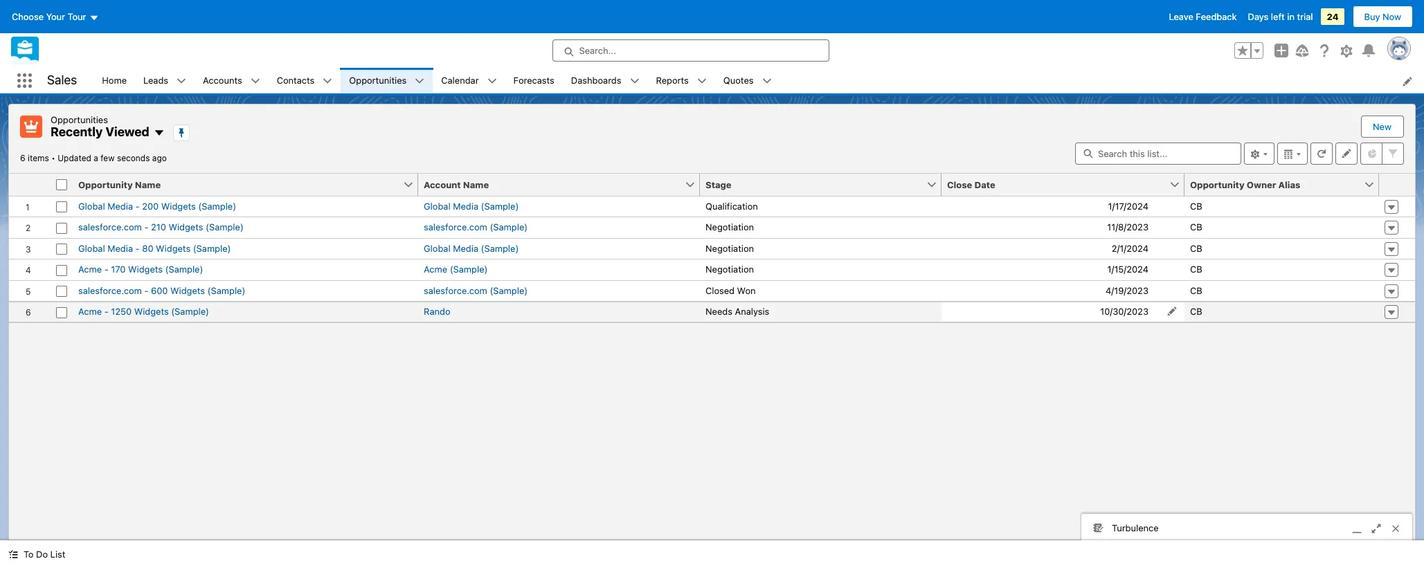 Task type: describe. For each thing, give the bounding box(es) containing it.
cb for 4/19/2023
[[1190, 285, 1203, 296]]

salesforce.com (sample) for closed won
[[424, 285, 528, 296]]

(sample) inside "link"
[[450, 264, 488, 275]]

close date button
[[942, 173, 1170, 196]]

now
[[1383, 11, 1402, 22]]

text default image for contacts
[[323, 76, 333, 86]]

global media (sample) for negotiation
[[424, 243, 519, 254]]

do
[[36, 549, 48, 560]]

media for the global media - 200 widgets (sample) link
[[108, 200, 133, 212]]

opportunities inside list item
[[349, 75, 407, 86]]

ago
[[152, 153, 167, 163]]

sales
[[47, 73, 77, 87]]

stage button
[[700, 173, 927, 196]]

account
[[424, 179, 461, 190]]

- for 170
[[104, 264, 109, 275]]

acme - 1250 widgets (sample) link
[[78, 305, 209, 319]]

account name button
[[418, 173, 685, 196]]

acme (sample)
[[424, 264, 488, 275]]

leads list item
[[135, 68, 195, 93]]

opportunity owner alias element
[[1185, 173, 1388, 196]]

buy now button
[[1353, 6, 1413, 28]]

won
[[737, 285, 756, 296]]

global media - 80 widgets (sample) link
[[78, 242, 231, 256]]

dashboards list item
[[563, 68, 648, 93]]

global for the global media - 200 widgets (sample) link
[[78, 200, 105, 212]]

days
[[1248, 11, 1269, 22]]

reports link
[[648, 68, 697, 93]]

recently
[[51, 125, 103, 139]]

widgets inside the global media - 200 widgets (sample) link
[[161, 200, 196, 212]]

list
[[50, 549, 65, 560]]

rando
[[424, 306, 451, 317]]

closed won
[[706, 285, 756, 296]]

contacts
[[277, 75, 315, 86]]

date
[[975, 179, 996, 190]]

alias
[[1279, 179, 1301, 190]]

acme - 170 widgets (sample) link
[[78, 263, 203, 277]]

analysis
[[735, 306, 770, 317]]

stage
[[706, 179, 732, 190]]

negotiation for salesforce.com (sample)
[[706, 222, 754, 233]]

opportunity name button
[[73, 173, 403, 196]]

opportunity for opportunity owner alias
[[1190, 179, 1245, 190]]

calendar link
[[433, 68, 487, 93]]

items
[[28, 153, 49, 163]]

salesforce.com - 600 widgets (sample) link
[[78, 284, 245, 298]]

turbulence
[[1112, 523, 1159, 534]]

close date
[[947, 179, 996, 190]]

account name
[[424, 179, 489, 190]]

contacts link
[[268, 68, 323, 93]]

text default image for dashboards
[[630, 76, 640, 86]]

cb for 1/17/2024
[[1190, 200, 1203, 212]]

search...
[[579, 45, 616, 56]]

text default image for quotes
[[762, 76, 772, 86]]

recently viewed status
[[20, 153, 58, 163]]

dashboards
[[571, 75, 622, 86]]

name for account name
[[463, 179, 489, 190]]

text default image up ago
[[154, 128, 165, 139]]

2/1/2024
[[1112, 243, 1149, 254]]

reports
[[656, 75, 689, 86]]

new
[[1373, 121, 1392, 132]]

text default image for reports
[[697, 76, 707, 86]]

quotes
[[724, 75, 754, 86]]

text default image inside the 'to do list' button
[[8, 550, 18, 560]]

opportunity owner alias
[[1190, 179, 1301, 190]]

acme for acme - 1250 widgets (sample)
[[78, 306, 102, 317]]

opportunities image
[[20, 116, 42, 138]]

1/17/2024
[[1108, 200, 1149, 212]]

opportunities list item
[[341, 68, 433, 93]]

recently viewed grid
[[9, 173, 1415, 323]]

forecasts
[[514, 75, 555, 86]]

search... button
[[552, 39, 829, 62]]

4/19/2023
[[1106, 285, 1149, 296]]

leads link
[[135, 68, 177, 93]]

1/15/2024
[[1108, 264, 1149, 275]]

leave feedback link
[[1169, 11, 1237, 22]]

6
[[20, 153, 25, 163]]

opportunity name
[[78, 179, 161, 190]]

home link
[[94, 68, 135, 93]]

widgets for 170
[[128, 264, 163, 275]]

negotiation for global media (sample)
[[706, 243, 754, 254]]

needs
[[706, 306, 733, 317]]

closed
[[706, 285, 735, 296]]

acme - 1250 widgets (sample)
[[78, 306, 209, 317]]

accounts
[[203, 75, 242, 86]]

media for global media - 80 widgets (sample) link
[[108, 243, 133, 254]]

choose your tour
[[12, 11, 86, 22]]

6 items • updated a few seconds ago
[[20, 153, 167, 163]]

leave feedback
[[1169, 11, 1237, 22]]

calendar list item
[[433, 68, 505, 93]]

global media - 80 widgets (sample)
[[78, 243, 231, 254]]

tour
[[68, 11, 86, 22]]

trial
[[1297, 11, 1313, 22]]

acme - 170 widgets (sample)
[[78, 264, 203, 275]]

accounts list item
[[195, 68, 268, 93]]

buy
[[1365, 11, 1381, 22]]

1 vertical spatial opportunities
[[51, 114, 108, 125]]

quotes list item
[[715, 68, 780, 93]]

owner
[[1247, 179, 1277, 190]]

•
[[51, 153, 55, 163]]

opportunities link
[[341, 68, 415, 93]]

- for 600
[[144, 285, 149, 296]]

global media - 200 widgets (sample) link
[[78, 200, 236, 213]]



Task type: vqa. For each thing, say whether or not it's contained in the screenshot.
Journey at the bottom
no



Task type: locate. For each thing, give the bounding box(es) containing it.
cell inside 'recently viewed' 'grid'
[[51, 173, 73, 196]]

accounts link
[[195, 68, 250, 93]]

item number image
[[9, 173, 51, 196]]

reports list item
[[648, 68, 715, 93]]

to
[[24, 549, 34, 560]]

text default image for leads
[[177, 76, 186, 86]]

global up acme (sample)
[[424, 243, 451, 254]]

1 text default image from the left
[[415, 76, 425, 86]]

salesforce.com (sample) for negotiation
[[424, 222, 528, 233]]

opportunity down few
[[78, 179, 133, 190]]

2 cb from the top
[[1190, 222, 1203, 233]]

0 horizontal spatial name
[[135, 179, 161, 190]]

feedback
[[1196, 11, 1237, 22]]

acme for acme - 170 widgets (sample)
[[78, 264, 102, 275]]

widgets down salesforce.com - 210 widgets (sample) link
[[156, 243, 191, 254]]

text default image right contacts
[[323, 76, 333, 86]]

global media (sample)
[[424, 200, 519, 212], [424, 243, 519, 254]]

global media (sample) link down the account name
[[424, 200, 519, 213]]

1 vertical spatial global media (sample) link
[[424, 242, 519, 256]]

salesforce.com for salesforce.com - 600 widgets (sample) link
[[78, 285, 142, 296]]

widgets down 80
[[128, 264, 163, 275]]

item number element
[[9, 173, 51, 196]]

- left 1250 at the bottom of the page
[[104, 306, 109, 317]]

close date element
[[942, 173, 1193, 196]]

contacts list item
[[268, 68, 341, 93]]

0 vertical spatial salesforce.com (sample) link
[[424, 221, 528, 234]]

0 horizontal spatial opportunities
[[51, 114, 108, 125]]

global media (sample) up acme (sample)
[[424, 243, 519, 254]]

- left 80
[[135, 243, 140, 254]]

opportunity name element
[[73, 173, 427, 196]]

your
[[46, 11, 65, 22]]

text default image right quotes at the top
[[762, 76, 772, 86]]

name up 200
[[135, 179, 161, 190]]

global media (sample) link for qualification
[[424, 200, 519, 213]]

calendar
[[441, 75, 479, 86]]

salesforce.com up 170
[[78, 222, 142, 233]]

cb for 2/1/2024
[[1190, 243, 1203, 254]]

acme inside 'link'
[[78, 306, 102, 317]]

global
[[78, 200, 105, 212], [424, 200, 451, 212], [78, 243, 105, 254], [424, 243, 451, 254]]

salesforce.com up acme (sample)
[[424, 222, 487, 233]]

salesforce.com (sample) link for closed won
[[424, 284, 528, 298]]

widgets right 600
[[170, 285, 205, 296]]

- left 200
[[135, 200, 140, 212]]

media for negotiation global media (sample) link
[[453, 243, 479, 254]]

acme for acme (sample)
[[424, 264, 447, 275]]

list containing home
[[94, 68, 1424, 93]]

to do list button
[[0, 541, 74, 569]]

salesforce.com for salesforce.com - 210 widgets (sample) link
[[78, 222, 142, 233]]

account name element
[[418, 173, 708, 196]]

needs analysis
[[706, 306, 770, 317]]

200
[[142, 200, 159, 212]]

- for 210
[[144, 222, 149, 233]]

2 global media (sample) link from the top
[[424, 242, 519, 256]]

5 cb from the top
[[1190, 285, 1203, 296]]

1 vertical spatial negotiation
[[706, 243, 754, 254]]

media up acme (sample)
[[453, 243, 479, 254]]

3 cb from the top
[[1190, 243, 1203, 254]]

1 global media (sample) from the top
[[424, 200, 519, 212]]

- inside 'link'
[[104, 306, 109, 317]]

media down opportunity name
[[108, 200, 133, 212]]

Search Recently Viewed list view. search field
[[1075, 142, 1242, 164]]

global for global media - 80 widgets (sample) link
[[78, 243, 105, 254]]

rando link
[[424, 305, 451, 319]]

close
[[947, 179, 973, 190]]

1250
[[111, 306, 132, 317]]

acme (sample) link
[[424, 263, 488, 277]]

1 name from the left
[[135, 179, 161, 190]]

global for negotiation global media (sample) link
[[424, 243, 451, 254]]

text default image for calendar
[[487, 76, 497, 86]]

0 vertical spatial opportunities
[[349, 75, 407, 86]]

few
[[101, 153, 115, 163]]

text default image inside "calendar" list item
[[487, 76, 497, 86]]

text default image inside the quotes list item
[[762, 76, 772, 86]]

4 cb from the top
[[1190, 264, 1203, 275]]

buy now
[[1365, 11, 1402, 22]]

text default image
[[177, 76, 186, 86], [250, 76, 260, 86], [323, 76, 333, 86], [697, 76, 707, 86], [154, 128, 165, 139], [8, 550, 18, 560]]

0 vertical spatial negotiation
[[706, 222, 754, 233]]

- left 170
[[104, 264, 109, 275]]

salesforce.com for closed won's salesforce.com (sample) link
[[424, 285, 487, 296]]

widgets inside acme - 170 widgets (sample) link
[[128, 264, 163, 275]]

global media (sample) link up acme (sample)
[[424, 242, 519, 256]]

name right account
[[463, 179, 489, 190]]

text default image inside the contacts list item
[[323, 76, 333, 86]]

text default image left calendar link
[[415, 76, 425, 86]]

widgets
[[161, 200, 196, 212], [169, 222, 203, 233], [156, 243, 191, 254], [128, 264, 163, 275], [170, 285, 205, 296], [134, 306, 169, 317]]

choose your tour button
[[11, 6, 99, 28]]

text default image right accounts
[[250, 76, 260, 86]]

leave
[[1169, 11, 1194, 22]]

1 horizontal spatial opportunity
[[1190, 179, 1245, 190]]

text default image right the reports
[[697, 76, 707, 86]]

widgets for 1250
[[134, 306, 169, 317]]

media up 170
[[108, 243, 133, 254]]

salesforce.com (sample) down acme (sample) "link"
[[424, 285, 528, 296]]

viewed
[[106, 125, 149, 139]]

widgets inside salesforce.com - 600 widgets (sample) link
[[170, 285, 205, 296]]

salesforce.com (sample)
[[424, 222, 528, 233], [424, 285, 528, 296]]

global media (sample) link for negotiation
[[424, 242, 519, 256]]

(sample) inside 'link'
[[171, 306, 209, 317]]

text default image inside opportunities list item
[[415, 76, 425, 86]]

salesforce.com - 600 widgets (sample)
[[78, 285, 245, 296]]

new button
[[1362, 116, 1403, 137]]

salesforce.com (sample) link for negotiation
[[424, 221, 528, 234]]

2 opportunity from the left
[[1190, 179, 1245, 190]]

recently viewed
[[51, 125, 149, 139]]

global media (sample) down the account name
[[424, 200, 519, 212]]

widgets inside global media - 80 widgets (sample) link
[[156, 243, 191, 254]]

widgets down 600
[[134, 306, 169, 317]]

- left 600
[[144, 285, 149, 296]]

opportunity for opportunity name
[[78, 179, 133, 190]]

text default image for accounts
[[250, 76, 260, 86]]

1 opportunity from the left
[[78, 179, 133, 190]]

text default image inside accounts list item
[[250, 76, 260, 86]]

2 text default image from the left
[[487, 76, 497, 86]]

2 global media (sample) from the top
[[424, 243, 519, 254]]

group
[[1235, 42, 1264, 59]]

text default image
[[415, 76, 425, 86], [487, 76, 497, 86], [630, 76, 640, 86], [762, 76, 772, 86]]

cb
[[1190, 200, 1203, 212], [1190, 222, 1203, 233], [1190, 243, 1203, 254], [1190, 264, 1203, 275], [1190, 285, 1203, 296], [1190, 306, 1203, 317]]

salesforce.com (sample) link
[[424, 221, 528, 234], [424, 284, 528, 298]]

widgets inside salesforce.com - 210 widgets (sample) link
[[169, 222, 203, 233]]

2 negotiation from the top
[[706, 243, 754, 254]]

text default image inside 'leads' list item
[[177, 76, 186, 86]]

salesforce.com - 210 widgets (sample)
[[78, 222, 244, 233]]

1 horizontal spatial opportunities
[[349, 75, 407, 86]]

negotiation for acme (sample)
[[706, 264, 754, 275]]

opportunity
[[78, 179, 133, 190], [1190, 179, 1245, 190]]

none search field inside recently viewed|opportunities|list view element
[[1075, 142, 1242, 164]]

0 horizontal spatial opportunity
[[78, 179, 133, 190]]

0 vertical spatial salesforce.com (sample)
[[424, 222, 528, 233]]

to do list
[[24, 549, 65, 560]]

170
[[111, 264, 126, 275]]

cell
[[51, 173, 73, 196]]

widgets inside acme - 1250 widgets (sample) 'link'
[[134, 306, 169, 317]]

11/8/2023
[[1108, 222, 1149, 233]]

salesforce.com down 170
[[78, 285, 142, 296]]

acme left 1250 at the bottom of the page
[[78, 306, 102, 317]]

(sample)
[[198, 200, 236, 212], [481, 200, 519, 212], [206, 222, 244, 233], [490, 222, 528, 233], [193, 243, 231, 254], [481, 243, 519, 254], [165, 264, 203, 275], [450, 264, 488, 275], [208, 285, 245, 296], [490, 285, 528, 296], [171, 306, 209, 317]]

opportunity owner alias button
[[1185, 173, 1364, 196]]

3 negotiation from the top
[[706, 264, 754, 275]]

name for opportunity name
[[135, 179, 161, 190]]

widgets right 210
[[169, 222, 203, 233]]

1 cb from the top
[[1190, 200, 1203, 212]]

210
[[151, 222, 166, 233]]

negotiation
[[706, 222, 754, 233], [706, 243, 754, 254], [706, 264, 754, 275]]

salesforce.com for salesforce.com (sample) link for negotiation
[[424, 222, 487, 233]]

left
[[1271, 11, 1285, 22]]

global down opportunity name
[[78, 200, 105, 212]]

2 salesforce.com (sample) link from the top
[[424, 284, 528, 298]]

2 vertical spatial negotiation
[[706, 264, 754, 275]]

text default image inside reports "list item"
[[697, 76, 707, 86]]

global media (sample) link
[[424, 200, 519, 213], [424, 242, 519, 256]]

2 salesforce.com (sample) from the top
[[424, 285, 528, 296]]

opportunities
[[349, 75, 407, 86], [51, 114, 108, 125]]

24
[[1327, 11, 1339, 22]]

action element
[[1379, 173, 1415, 196]]

text default image left to
[[8, 550, 18, 560]]

acme left 170
[[78, 264, 102, 275]]

4 text default image from the left
[[762, 76, 772, 86]]

global for global media (sample) link for qualification
[[424, 200, 451, 212]]

opportunity left owner on the top right
[[1190, 179, 1245, 190]]

text default image right 'leads'
[[177, 76, 186, 86]]

1 global media (sample) link from the top
[[424, 200, 519, 213]]

widgets for 600
[[170, 285, 205, 296]]

recently viewed|opportunities|list view element
[[8, 104, 1416, 541]]

seconds
[[117, 153, 150, 163]]

salesforce.com (sample) link down acme (sample) "link"
[[424, 284, 528, 298]]

salesforce.com - 210 widgets (sample) link
[[78, 221, 244, 234]]

- for 1250
[[104, 306, 109, 317]]

quotes link
[[715, 68, 762, 93]]

2 name from the left
[[463, 179, 489, 190]]

1 horizontal spatial name
[[463, 179, 489, 190]]

1 vertical spatial salesforce.com (sample) link
[[424, 284, 528, 298]]

1 vertical spatial salesforce.com (sample)
[[424, 285, 528, 296]]

media down the account name
[[453, 200, 479, 212]]

global media (sample) for qualification
[[424, 200, 519, 212]]

a
[[94, 153, 98, 163]]

- left 210
[[144, 222, 149, 233]]

text default image for opportunities
[[415, 76, 425, 86]]

in
[[1288, 11, 1295, 22]]

-
[[135, 200, 140, 212], [144, 222, 149, 233], [135, 243, 140, 254], [104, 264, 109, 275], [144, 285, 149, 296], [104, 306, 109, 317]]

acme
[[78, 264, 102, 275], [424, 264, 447, 275], [78, 306, 102, 317]]

1 negotiation from the top
[[706, 222, 754, 233]]

0 vertical spatial global media (sample)
[[424, 200, 519, 212]]

6 cb from the top
[[1190, 306, 1203, 317]]

list
[[94, 68, 1424, 93]]

action image
[[1379, 173, 1415, 196]]

widgets for 210
[[169, 222, 203, 233]]

global up acme - 170 widgets (sample)
[[78, 243, 105, 254]]

acme up rando
[[424, 264, 447, 275]]

None search field
[[1075, 142, 1242, 164]]

salesforce.com (sample) link up acme (sample)
[[424, 221, 528, 234]]

acme inside "link"
[[424, 264, 447, 275]]

days left in trial
[[1248, 11, 1313, 22]]

forecasts link
[[505, 68, 563, 93]]

salesforce.com down acme (sample) "link"
[[424, 285, 487, 296]]

leads
[[143, 75, 168, 86]]

0 vertical spatial global media (sample) link
[[424, 200, 519, 213]]

media
[[108, 200, 133, 212], [453, 200, 479, 212], [108, 243, 133, 254], [453, 243, 479, 254]]

media for global media (sample) link for qualification
[[453, 200, 479, 212]]

1 salesforce.com (sample) from the top
[[424, 222, 528, 233]]

cb for 11/8/2023
[[1190, 222, 1203, 233]]

1 salesforce.com (sample) link from the top
[[424, 221, 528, 234]]

updated
[[58, 153, 91, 163]]

600
[[151, 285, 168, 296]]

text default image right calendar
[[487, 76, 497, 86]]

1 vertical spatial global media (sample)
[[424, 243, 519, 254]]

global down account
[[424, 200, 451, 212]]

choose
[[12, 11, 44, 22]]

3 text default image from the left
[[630, 76, 640, 86]]

text default image left the reports link
[[630, 76, 640, 86]]

salesforce.com (sample) up acme (sample)
[[424, 222, 528, 233]]

widgets up salesforce.com - 210 widgets (sample)
[[161, 200, 196, 212]]

text default image inside the dashboards list item
[[630, 76, 640, 86]]

dashboards link
[[563, 68, 630, 93]]

cb for 1/15/2024
[[1190, 264, 1203, 275]]

stage element
[[700, 173, 950, 196]]

home
[[102, 75, 127, 86]]

10/30/2023
[[1101, 306, 1149, 317]]



